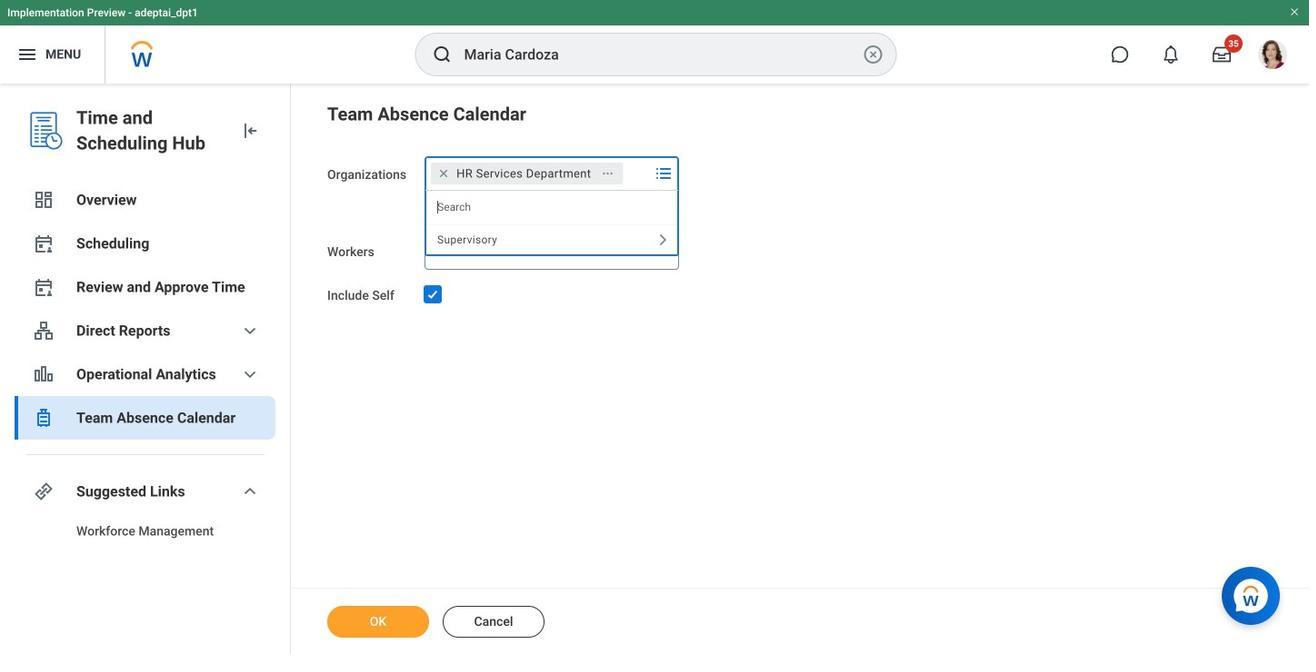 Task type: locate. For each thing, give the bounding box(es) containing it.
chevron down small image
[[239, 481, 261, 503]]

1 search field from the top
[[426, 191, 677, 224]]

Search field
[[426, 191, 677, 224], [426, 236, 649, 268]]

notifications large image
[[1162, 45, 1180, 64]]

inbox large image
[[1213, 45, 1231, 64]]

task timeoff image
[[33, 407, 55, 429]]

0 vertical spatial prompts image
[[653, 163, 675, 185]]

prompts image
[[653, 163, 675, 185], [653, 240, 675, 262]]

calendar user solid image
[[33, 233, 55, 255], [33, 276, 55, 298]]

1 vertical spatial prompts image
[[653, 240, 675, 262]]

chevron right small image
[[652, 229, 674, 251]]

hr services department element
[[457, 166, 591, 182]]

x small image
[[435, 165, 453, 183]]

0 vertical spatial calendar user solid image
[[33, 233, 55, 255]]

banner
[[0, 0, 1309, 84]]

link image
[[33, 481, 55, 503]]

1 vertical spatial search field
[[426, 236, 649, 268]]

x circle image
[[863, 44, 884, 65]]

0 vertical spatial search field
[[426, 191, 677, 224]]

time and scheduling hub element
[[76, 105, 225, 156]]

2 prompts image from the top
[[653, 240, 675, 262]]

1 vertical spatial calendar user solid image
[[33, 276, 55, 298]]

calendar user solid image down dashboard image
[[33, 233, 55, 255]]

2 search field from the top
[[426, 236, 649, 268]]

calendar user solid image up view team icon
[[33, 276, 55, 298]]

related actions image
[[601, 167, 614, 180]]

1 prompts image from the top
[[653, 163, 675, 185]]



Task type: vqa. For each thing, say whether or not it's contained in the screenshot.
1st 'Search' field from the bottom
yes



Task type: describe. For each thing, give the bounding box(es) containing it.
1 calendar user solid image from the top
[[33, 233, 55, 255]]

search image
[[431, 44, 453, 65]]

Search Workday  search field
[[464, 35, 859, 75]]

dashboard image
[[33, 189, 55, 211]]

navigation pane region
[[0, 84, 291, 655]]

2 calendar user solid image from the top
[[33, 276, 55, 298]]

hr services department, press delete to clear value. option
[[431, 163, 623, 185]]

justify image
[[16, 44, 38, 65]]

profile logan mcneil image
[[1259, 40, 1288, 73]]

view team image
[[33, 320, 55, 342]]

transformation import image
[[239, 120, 261, 142]]

chart image
[[33, 364, 55, 386]]

check small image
[[422, 284, 444, 306]]

close environment banner image
[[1289, 6, 1300, 17]]



